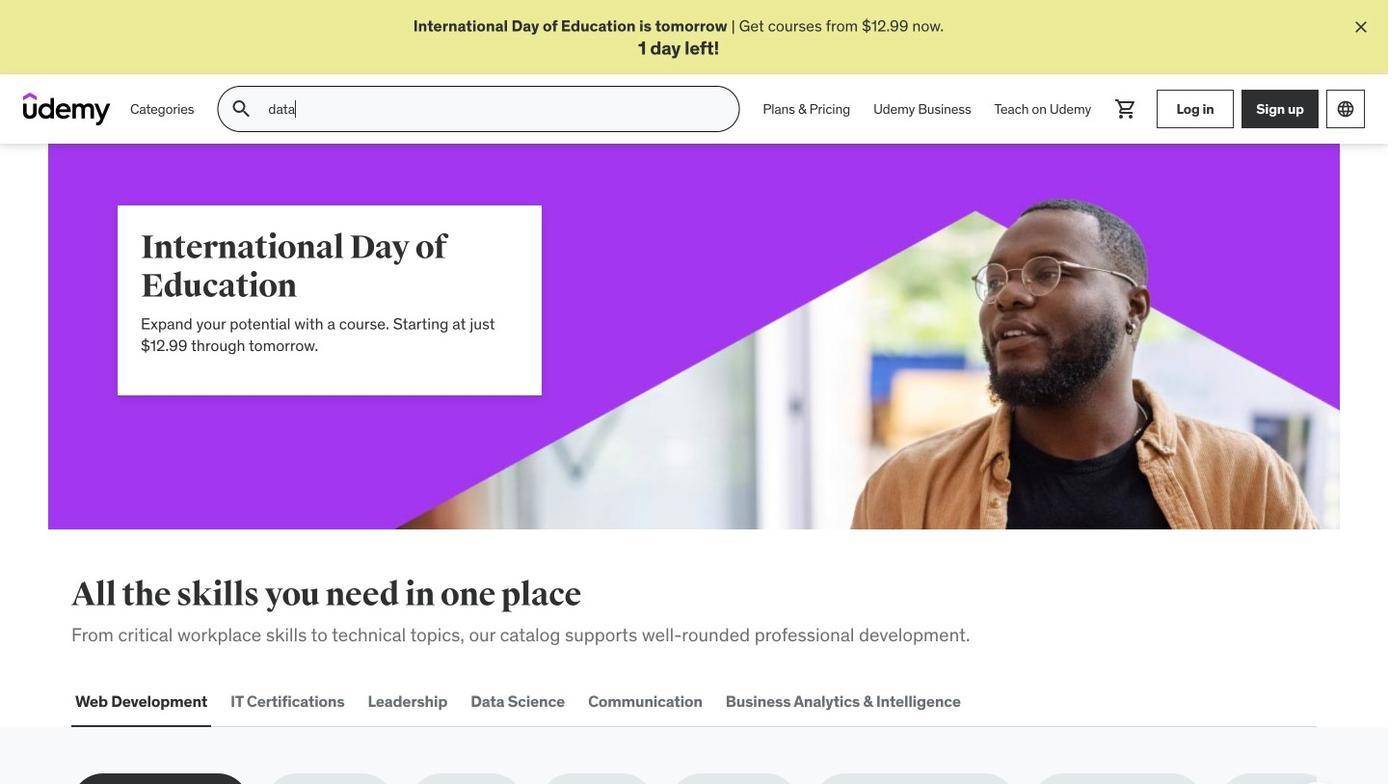 Task type: describe. For each thing, give the bounding box(es) containing it.
Search for anything text field
[[265, 93, 716, 126]]

udemy image
[[23, 93, 111, 126]]

close image
[[1352, 17, 1371, 37]]

shopping cart with 0 items image
[[1115, 98, 1138, 121]]



Task type: vqa. For each thing, say whether or not it's contained in the screenshot.
Business in the Udemy Business Teach On Udemy Get The App About Us Contact Us
no



Task type: locate. For each thing, give the bounding box(es) containing it.
submit search image
[[230, 98, 253, 121]]

choose a language image
[[1337, 100, 1356, 119]]



